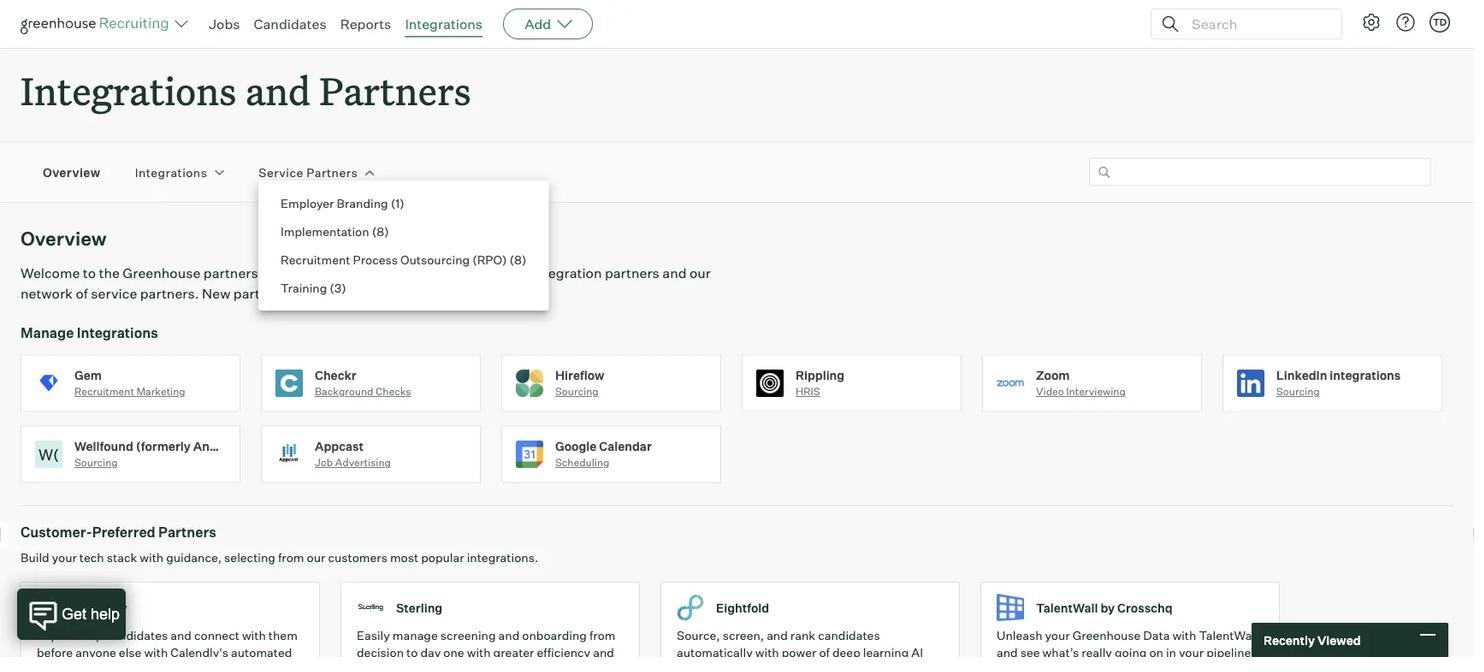 Task type: locate. For each thing, give the bounding box(es) containing it.
zoom video interviewing
[[1036, 368, 1126, 398]]

from
[[278, 550, 304, 565], [589, 628, 616, 643]]

google calendar scheduling
[[555, 439, 652, 469]]

with down the screen, at the bottom of the page
[[755, 645, 779, 657]]

1 horizontal spatial recruitment
[[281, 252, 350, 267]]

td
[[1433, 16, 1447, 28]]

recruitment process outsourcing (rpo) ( 8 )
[[281, 252, 527, 267]]

0 vertical spatial partners
[[319, 65, 471, 116]]

checkr
[[315, 368, 356, 383]]

guidance,
[[166, 550, 222, 565]]

( up the process
[[372, 224, 377, 239]]

eightfold
[[716, 600, 769, 615]]

popular
[[421, 550, 464, 565]]

most
[[390, 550, 419, 565]]

hireflow
[[555, 368, 604, 383]]

menu containing employer branding
[[258, 181, 549, 311]]

1 vertical spatial to
[[406, 645, 418, 657]]

1 vertical spatial overview
[[21, 227, 107, 250]]

0 vertical spatial to
[[83, 265, 96, 282]]

to left the
[[83, 265, 96, 282]]

with up in
[[1173, 628, 1196, 643]]

) right (rpo)
[[522, 252, 527, 267]]

0 vertical spatial recruitment
[[281, 252, 350, 267]]

integrations.
[[467, 550, 538, 565]]

efficiency
[[537, 645, 591, 657]]

1 horizontal spatial our
[[469, 265, 490, 282]]

integrations
[[405, 15, 483, 33], [21, 65, 236, 116], [135, 165, 207, 180], [77, 324, 158, 341]]

marketing
[[136, 385, 185, 398]]

( right the branding
[[391, 196, 395, 210]]

talentwall left by
[[1036, 600, 1098, 615]]

partners
[[319, 65, 471, 116], [306, 165, 358, 180], [158, 524, 216, 541]]

hireflow sourcing
[[555, 368, 604, 398]]

td button
[[1426, 9, 1454, 36]]

1 vertical spatial recruitment
[[74, 385, 134, 398]]

partners up employer branding ( 1 )
[[306, 165, 358, 180]]

what's
[[1043, 645, 1079, 657]]

None text field
[[1089, 158, 1431, 186]]

0 horizontal spatial recruitment
[[74, 385, 134, 398]]

checkr background checks
[[315, 368, 411, 398]]

1 vertical spatial your
[[1045, 628, 1070, 643]]

0 horizontal spatial sourcing
[[74, 456, 118, 469]]

training ( 3 )
[[281, 280, 346, 295]]

greenhouse
[[123, 265, 200, 282], [1073, 628, 1141, 643]]

easily manage screening and onboarding from decision to day one with greater efficiency an
[[357, 628, 616, 657]]

your up the what's
[[1045, 628, 1070, 643]]

job
[[315, 456, 333, 469]]

partners up guidance,
[[158, 524, 216, 541]]

(rpo)
[[472, 252, 507, 267]]

1 horizontal spatial to
[[406, 645, 418, 657]]

with down screening
[[467, 645, 491, 657]]

1 vertical spatial partners
[[306, 165, 358, 180]]

of left service
[[76, 285, 88, 302]]

1 vertical spatial integrations link
[[135, 164, 207, 180]]

integrations and partners
[[21, 65, 471, 116]]

your right in
[[1179, 645, 1204, 657]]

connect
[[194, 628, 239, 643]]

in
[[1166, 645, 1176, 657]]

click
[[352, 285, 381, 302]]

screening
[[440, 628, 496, 643]]

going
[[1115, 645, 1147, 657]]

1 horizontal spatial sourcing
[[555, 385, 599, 398]]

0 vertical spatial from
[[278, 550, 304, 565]]

0 vertical spatial 8
[[377, 224, 384, 239]]

0 vertical spatial integrations link
[[405, 15, 483, 33]]

1 horizontal spatial your
[[1045, 628, 1070, 643]]

unleash
[[997, 628, 1043, 643]]

of inside welcome to the greenhouse partnerships page where you can explore our 450+ integration partners and our network of service partners. new partners are just a click away.
[[76, 285, 88, 302]]

data
[[1143, 628, 1170, 643]]

talentwall left recently
[[1199, 628, 1258, 643]]

and inside impress top candidates and connect with them before anyone else with calendly's automate
[[170, 628, 192, 643]]

) right just
[[342, 280, 346, 295]]

checks
[[376, 385, 411, 398]]

2 candidates from the left
[[818, 628, 880, 643]]

0 horizontal spatial our
[[307, 550, 325, 565]]

partners down partnerships
[[233, 285, 288, 302]]

2 vertical spatial your
[[1179, 645, 1204, 657]]

with right else
[[144, 645, 168, 657]]

interviewing
[[1066, 385, 1126, 398]]

them
[[269, 628, 298, 643]]

0 vertical spatial greenhouse
[[123, 265, 200, 282]]

screen,
[[723, 628, 764, 643]]

video
[[1036, 385, 1064, 398]]

implementation ( 8 )
[[281, 224, 389, 239]]

( right (rpo)
[[509, 252, 514, 267]]

greenhouse inside unleash your greenhouse data with talentwall and see what's really going on in your pipeline
[[1073, 628, 1141, 643]]

1 horizontal spatial from
[[589, 628, 616, 643]]

greenhouse inside welcome to the greenhouse partnerships page where you can explore our 450+ integration partners and our network of service partners. new partners are just a click away.
[[123, 265, 200, 282]]

1 horizontal spatial greenhouse
[[1073, 628, 1141, 643]]

candidates
[[106, 628, 168, 643], [818, 628, 880, 643]]

to down manage
[[406, 645, 418, 657]]

sourcing down hireflow
[[555, 385, 599, 398]]

1 vertical spatial partners
[[233, 285, 288, 302]]

talentwall inside unleash your greenhouse data with talentwall and see what's really going on in your pipeline
[[1199, 628, 1258, 643]]

really
[[1082, 645, 1112, 657]]

0 horizontal spatial of
[[76, 285, 88, 302]]

0 horizontal spatial candidates
[[106, 628, 168, 643]]

partners
[[605, 265, 660, 282], [233, 285, 288, 302]]

sourcing down the wellfound
[[74, 456, 118, 469]]

with
[[140, 550, 164, 565], [242, 628, 266, 643], [1173, 628, 1196, 643], [144, 645, 168, 657], [467, 645, 491, 657], [755, 645, 779, 657]]

configure image
[[1361, 12, 1382, 33]]

2 horizontal spatial our
[[690, 265, 711, 282]]

away.
[[384, 285, 421, 302]]

0 horizontal spatial to
[[83, 265, 96, 282]]

partners inside 'service partners' "link"
[[306, 165, 358, 180]]

) right the branding
[[400, 196, 404, 210]]

1 horizontal spatial candidates
[[818, 628, 880, 643]]

add
[[525, 15, 551, 33]]

sterling
[[396, 600, 443, 615]]

from up efficiency
[[589, 628, 616, 643]]

add button
[[503, 9, 593, 39]]

a
[[341, 285, 349, 302]]

sourcing down linkedin
[[1277, 385, 1320, 398]]

2 horizontal spatial sourcing
[[1277, 385, 1320, 398]]

0 horizontal spatial greenhouse
[[123, 265, 200, 282]]

1 horizontal spatial talentwall
[[1199, 628, 1258, 643]]

recruitment down the gem
[[74, 385, 134, 398]]

)
[[400, 196, 404, 210], [384, 224, 389, 239], [522, 252, 527, 267], [342, 280, 346, 295]]

welcome
[[21, 265, 80, 282]]

candidates
[[254, 15, 327, 33]]

1 horizontal spatial 8
[[514, 252, 522, 267]]

see
[[1020, 645, 1040, 657]]

) up the process
[[384, 224, 389, 239]]

1 vertical spatial from
[[589, 628, 616, 643]]

8 up the process
[[377, 224, 384, 239]]

of left deep
[[819, 645, 830, 657]]

customer-
[[21, 524, 92, 541]]

partners right the integration
[[605, 265, 660, 282]]

overview
[[43, 165, 101, 180], [21, 227, 107, 250]]

(formerly
[[136, 439, 191, 454]]

1 vertical spatial greenhouse
[[1073, 628, 1141, 643]]

0 horizontal spatial talentwall
[[1036, 600, 1098, 615]]

0 horizontal spatial your
[[52, 550, 77, 565]]

source, screen, and rank candidates automatically with power of deep learning ai
[[677, 628, 923, 657]]

from right 'selecting'
[[278, 550, 304, 565]]

your down customer-
[[52, 550, 77, 565]]

recruitment up training ( 3 )
[[281, 252, 350, 267]]

greenhouse up "partners."
[[123, 265, 200, 282]]

1 vertical spatial of
[[819, 645, 830, 657]]

menu
[[258, 181, 549, 311]]

candidates up deep
[[818, 628, 880, 643]]

1 vertical spatial talentwall
[[1199, 628, 1258, 643]]

0 vertical spatial your
[[52, 550, 77, 565]]

greenhouse up really
[[1073, 628, 1141, 643]]

candidates up else
[[106, 628, 168, 643]]

1 horizontal spatial of
[[819, 645, 830, 657]]

0 vertical spatial talentwall
[[1036, 600, 1098, 615]]

8 right (rpo)
[[514, 252, 522, 267]]

0 vertical spatial partners
[[605, 265, 660, 282]]

1 candidates from the left
[[106, 628, 168, 643]]

partners.
[[140, 285, 199, 302]]

sourcing inside "linkedin integrations sourcing"
[[1277, 385, 1320, 398]]

of inside 'source, screen, and rank candidates automatically with power of deep learning ai'
[[819, 645, 830, 657]]

2 horizontal spatial your
[[1179, 645, 1204, 657]]

0 vertical spatial of
[[76, 285, 88, 302]]

wellfound (formerly angellist talent) sourcing
[[74, 439, 294, 469]]

1
[[395, 196, 400, 210]]

selecting
[[224, 550, 275, 565]]

greater
[[493, 645, 534, 657]]

8
[[377, 224, 384, 239], [514, 252, 522, 267]]

partners down reports link
[[319, 65, 471, 116]]

2 vertical spatial partners
[[158, 524, 216, 541]]

sourcing inside hireflow sourcing
[[555, 385, 599, 398]]

integration
[[531, 265, 602, 282]]

and inside "easily manage screening and onboarding from decision to day one with greater efficiency an"
[[498, 628, 520, 643]]



Task type: vqa. For each thing, say whether or not it's contained in the screenshot.


Task type: describe. For each thing, give the bounding box(es) containing it.
1 horizontal spatial partners
[[605, 265, 660, 282]]

to inside "easily manage screening and onboarding from decision to day one with greater efficiency an"
[[406, 645, 418, 657]]

to inside welcome to the greenhouse partnerships page where you can explore our 450+ integration partners and our network of service partners. new partners are just a click away.
[[83, 265, 96, 282]]

service
[[259, 165, 303, 180]]

manage
[[393, 628, 438, 643]]

viewed
[[1318, 632, 1361, 647]]

reports
[[340, 15, 391, 33]]

450+
[[493, 265, 528, 282]]

service partners
[[259, 165, 358, 180]]

w(
[[38, 445, 59, 464]]

candidates inside 'source, screen, and rank candidates automatically with power of deep learning ai'
[[818, 628, 880, 643]]

tech
[[79, 550, 104, 565]]

0 horizontal spatial integrations link
[[135, 164, 207, 180]]

candidates link
[[254, 15, 327, 33]]

training
[[281, 280, 327, 295]]

with right stack
[[140, 550, 164, 565]]

td button
[[1430, 12, 1450, 33]]

process
[[353, 252, 398, 267]]

unleash your greenhouse data with talentwall and see what's really going on in your pipeline
[[997, 628, 1258, 657]]

candidates inside impress top candidates and connect with them before anyone else with calendly's automate
[[106, 628, 168, 643]]

jobs
[[209, 15, 240, 33]]

ai
[[912, 645, 923, 657]]

just
[[315, 285, 338, 302]]

by
[[1101, 600, 1115, 615]]

employer branding ( 1 )
[[281, 196, 404, 210]]

scheduling
[[555, 456, 610, 469]]

greenhouse recruiting image
[[21, 14, 175, 34]]

else
[[119, 645, 141, 657]]

service partners link
[[259, 164, 358, 180]]

impress top candidates and connect with them before anyone else with calendly's automate
[[37, 628, 298, 657]]

with left them
[[242, 628, 266, 643]]

appcast job advertising
[[315, 439, 391, 469]]

your for build
[[52, 550, 77, 565]]

0 vertical spatial overview
[[43, 165, 101, 180]]

source,
[[677, 628, 720, 643]]

gem recruitment marketing
[[74, 368, 185, 398]]

decision
[[357, 645, 404, 657]]

0 horizontal spatial partners
[[233, 285, 288, 302]]

partners for customer-preferred partners
[[158, 524, 216, 541]]

advertising
[[335, 456, 391, 469]]

talentwall by crosschq
[[1036, 600, 1173, 615]]

( left a
[[330, 280, 334, 295]]

with inside unleash your greenhouse data with talentwall and see what's really going on in your pipeline
[[1173, 628, 1196, 643]]

impress
[[37, 628, 82, 643]]

service
[[91, 285, 137, 302]]

from inside "easily manage screening and onboarding from decision to day one with greater efficiency an"
[[589, 628, 616, 643]]

you
[[365, 265, 389, 282]]

rippling hris
[[796, 368, 845, 398]]

anyone
[[75, 645, 116, 657]]

where
[[323, 265, 363, 282]]

partners for integrations and partners
[[319, 65, 471, 116]]

jobs link
[[209, 15, 240, 33]]

employer
[[281, 196, 334, 210]]

with inside "easily manage screening and onboarding from decision to day one with greater efficiency an"
[[467, 645, 491, 657]]

manage integrations
[[21, 324, 158, 341]]

implementation
[[281, 224, 369, 239]]

recruitment inside gem recruitment marketing
[[74, 385, 134, 398]]

network
[[21, 285, 73, 302]]

day
[[420, 645, 441, 657]]

customers
[[328, 550, 387, 565]]

and inside welcome to the greenhouse partnerships page where you can explore our 450+ integration partners and our network of service partners. new partners are just a click away.
[[663, 265, 687, 282]]

before
[[37, 645, 73, 657]]

0 horizontal spatial 8
[[377, 224, 384, 239]]

Search text field
[[1188, 12, 1326, 36]]

build
[[21, 550, 49, 565]]

1 horizontal spatial integrations link
[[405, 15, 483, 33]]

background
[[315, 385, 373, 398]]

customer-preferred partners
[[21, 524, 216, 541]]

one
[[443, 645, 464, 657]]

integrations
[[1330, 368, 1401, 383]]

zoom
[[1036, 368, 1070, 383]]

can
[[392, 265, 415, 282]]

outsourcing
[[400, 252, 470, 267]]

easily
[[357, 628, 390, 643]]

branding
[[337, 196, 388, 210]]

and inside unleash your greenhouse data with talentwall and see what's really going on in your pipeline
[[997, 645, 1018, 657]]

crosschq
[[1117, 600, 1173, 615]]

automatically
[[677, 645, 753, 657]]

gem
[[74, 368, 102, 383]]

calendar
[[599, 439, 652, 454]]

learning
[[863, 645, 909, 657]]

recently
[[1264, 632, 1315, 647]]

top
[[85, 628, 103, 643]]

new
[[202, 285, 230, 302]]

preferred
[[92, 524, 156, 541]]

build your tech stack with guidance, selecting from our customers most popular integrations.
[[21, 550, 538, 565]]

recently viewed
[[1264, 632, 1361, 647]]

your for unleash
[[1045, 628, 1070, 643]]

reports link
[[340, 15, 391, 33]]

explore
[[418, 265, 466, 282]]

welcome to the greenhouse partnerships page where you can explore our 450+ integration partners and our network of service partners. new partners are just a click away.
[[21, 265, 711, 302]]

overview link
[[43, 164, 101, 180]]

sourcing inside wellfound (formerly angellist talent) sourcing
[[74, 456, 118, 469]]

and inside 'source, screen, and rank candidates automatically with power of deep learning ai'
[[767, 628, 788, 643]]

hris
[[796, 385, 820, 398]]

are
[[291, 285, 312, 302]]

wellfound
[[74, 439, 133, 454]]

with inside 'source, screen, and rank candidates automatically with power of deep learning ai'
[[755, 645, 779, 657]]

linkedin integrations sourcing
[[1277, 368, 1401, 398]]

stack
[[107, 550, 137, 565]]

google
[[555, 439, 597, 454]]

1 vertical spatial 8
[[514, 252, 522, 267]]

rank
[[790, 628, 816, 643]]

calendly
[[76, 600, 127, 615]]

0 horizontal spatial from
[[278, 550, 304, 565]]



